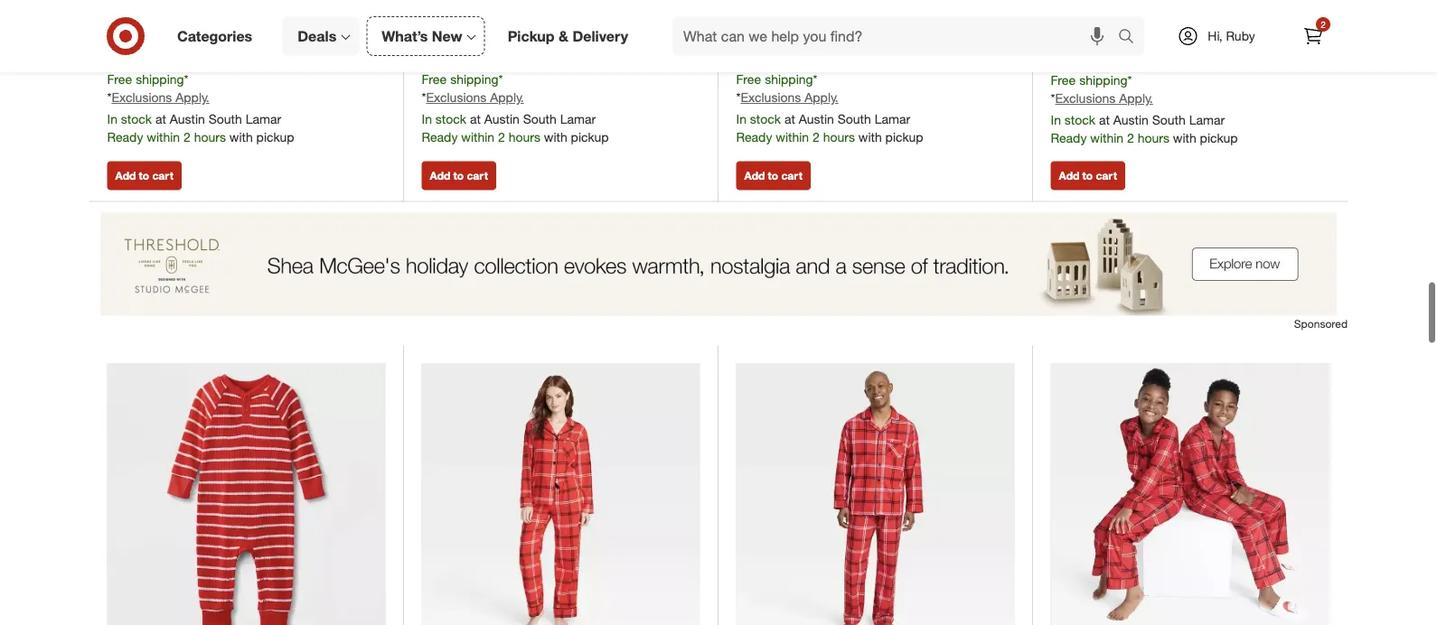 Task type: locate. For each thing, give the bounding box(es) containing it.
2 link
[[1294, 16, 1334, 56]]

reg for third add to cart button from right
[[461, 1, 479, 16]]

at
[[155, 111, 166, 127], [470, 111, 481, 127], [785, 111, 796, 127], [1100, 112, 1110, 128]]

lamar
[[246, 111, 281, 127], [560, 111, 596, 127], [875, 111, 911, 127], [1190, 112, 1225, 128]]

add for third add to cart button from the left
[[745, 169, 765, 183]]

women's plaid flannel matching family pajama set - wondershop™ red image
[[422, 364, 700, 626], [422, 364, 700, 626]]

sale for fourth add to cart button from the right
[[107, 19, 132, 35]]

when for third add to cart button from the left
[[737, 41, 765, 55]]

to for 1st add to cart button from the right
[[1083, 169, 1093, 183]]

ruby
[[1227, 28, 1256, 44]]

men's plaid flannel matching family pajama set - wondershop™ red image
[[737, 364, 1015, 626], [737, 364, 1015, 626]]

exclusions
[[112, 90, 172, 105], [426, 90, 487, 105], [741, 90, 801, 105], [1056, 91, 1116, 106]]

within for 1st add to cart button from the right
[[1091, 130, 1124, 146]]

today for third add to cart button from right
[[482, 19, 513, 35]]

0 horizontal spatial sale ends today when purchased online
[[107, 19, 222, 55]]

shipping for fourth add to cart button from the right
[[136, 71, 184, 87]]

2 horizontal spatial sale ends today when purchased online
[[737, 19, 851, 55]]

2 add to cart button from the left
[[422, 162, 496, 190]]

sale ends today when purchased online for fourth add to cart button from the right
[[107, 19, 222, 55]]

What can we help you find? suggestions appear below search field
[[673, 16, 1123, 56]]

2 horizontal spatial sale
[[737, 19, 761, 35]]

within for fourth add to cart button from the right
[[147, 129, 180, 145]]

$9.00 reg $15.00 ends today when purchased online
[[1051, 0, 1166, 56]]

2 sale from the left
[[422, 19, 447, 35]]

3 cart from the left
[[782, 169, 803, 183]]

0 horizontal spatial $15.00
[[483, 1, 521, 16]]

2 cart from the left
[[467, 169, 488, 183]]

add for fourth add to cart button from the right
[[115, 169, 136, 183]]

online for fourth add to cart button from the right
[[193, 41, 222, 55]]

to
[[139, 169, 149, 183], [454, 169, 464, 183], [768, 169, 779, 183], [1083, 169, 1093, 183]]

today
[[167, 19, 199, 35], [482, 19, 513, 35], [796, 19, 828, 35], [1111, 20, 1143, 36]]

0 horizontal spatial reg $15.00
[[461, 1, 521, 16]]

to for third add to cart button from the left
[[768, 169, 779, 183]]

exclusions for third add to cart button from the left
[[741, 90, 801, 105]]

pickup
[[508, 27, 555, 45]]

ready for third add to cart button from the left
[[737, 129, 773, 145]]

ready for 1st add to cart button from the right
[[1051, 130, 1087, 146]]

4 add to cart from the left
[[1059, 169, 1118, 183]]

1 add to cart button from the left
[[107, 162, 182, 190]]

online for third add to cart button from the left
[[822, 41, 851, 55]]

with for fourth add to cart button from the right
[[230, 129, 253, 145]]

1 to from the left
[[139, 169, 149, 183]]

1 horizontal spatial reg $15.00
[[775, 1, 835, 16]]

4 to from the left
[[1083, 169, 1093, 183]]

$15.00 inside $9.00 reg $15.00 ends today when purchased online
[[1112, 1, 1150, 17]]

apply.
[[176, 90, 210, 105], [490, 90, 524, 105], [805, 90, 839, 105], [1120, 91, 1154, 106]]

1 horizontal spatial reg
[[775, 1, 794, 16]]

hi,
[[1208, 28, 1223, 44]]

sale ends today when purchased online
[[107, 19, 222, 55], [422, 19, 537, 55], [737, 19, 851, 55]]

stock
[[121, 111, 152, 127], [436, 111, 467, 127], [750, 111, 781, 127], [1065, 112, 1096, 128]]

ends inside $9.00 reg $15.00 ends today when purchased online
[[1080, 20, 1107, 36]]

within for third add to cart button from the left
[[776, 129, 809, 145]]

hi, ruby
[[1208, 28, 1256, 44]]

3 sale from the left
[[737, 19, 761, 35]]

1 horizontal spatial sale ends today when purchased online
[[422, 19, 537, 55]]

1 cart from the left
[[152, 169, 173, 183]]

categories link
[[162, 16, 275, 56]]

hours
[[194, 129, 226, 145], [509, 129, 541, 145], [824, 129, 855, 145], [1138, 130, 1170, 146]]

exclusions apply. link
[[112, 90, 210, 105], [426, 90, 524, 105], [741, 90, 839, 105], [1056, 91, 1154, 106]]

austin
[[170, 111, 205, 127], [484, 111, 520, 127], [799, 111, 834, 127], [1114, 112, 1149, 128]]

sale for third add to cart button from right
[[422, 19, 447, 35]]

cart for 1st add to cart button from the right
[[1096, 169, 1118, 183]]

3 add to cart button from the left
[[737, 162, 811, 190]]

online
[[193, 41, 222, 55], [508, 41, 537, 55], [822, 41, 851, 55], [1137, 42, 1166, 56]]

free for third add to cart button from the left
[[737, 71, 762, 87]]

1 sale ends today when purchased online from the left
[[107, 19, 222, 55]]

reg $15.00 for third add to cart button from the left
[[775, 1, 835, 16]]

reg
[[461, 1, 479, 16], [775, 1, 794, 16], [1090, 1, 1109, 17]]

shipping for third add to cart button from right
[[450, 71, 499, 87]]

pickup
[[256, 129, 294, 145], [571, 129, 609, 145], [886, 129, 924, 145], [1201, 130, 1238, 146]]

4 cart from the left
[[1096, 169, 1118, 183]]

sponsored
[[1295, 317, 1348, 331]]

shipping for 1st add to cart button from the right
[[1080, 72, 1128, 88]]

when for fourth add to cart button from the right
[[107, 41, 135, 55]]

add to cart button
[[107, 162, 182, 190], [422, 162, 496, 190], [737, 162, 811, 190], [1051, 162, 1126, 190]]

pickup for third add to cart button from the left
[[886, 129, 924, 145]]

within
[[147, 129, 180, 145], [461, 129, 495, 145], [776, 129, 809, 145], [1091, 130, 1124, 146]]

baby striped matching family romper set - wondershop™ red image
[[107, 364, 386, 626], [107, 364, 386, 626]]

cart for fourth add to cart button from the right
[[152, 169, 173, 183]]

1 add from the left
[[115, 169, 136, 183]]

cart for third add to cart button from the left
[[782, 169, 803, 183]]

deals
[[298, 27, 337, 45]]

*
[[184, 71, 189, 87], [499, 71, 503, 87], [813, 71, 818, 87], [1128, 72, 1133, 88], [107, 90, 112, 105], [422, 90, 426, 105], [737, 90, 741, 105], [1051, 91, 1056, 106]]

today for fourth add to cart button from the right
[[167, 19, 199, 35]]

2 sale ends today when purchased online from the left
[[422, 19, 537, 55]]

in
[[107, 111, 117, 127], [422, 111, 432, 127], [737, 111, 747, 127], [1051, 112, 1062, 128]]

1 sale from the left
[[107, 19, 132, 35]]

0 horizontal spatial reg
[[461, 1, 479, 16]]

4 add from the left
[[1059, 169, 1080, 183]]

new
[[432, 27, 463, 45]]

pickup & delivery
[[508, 27, 629, 45]]

austin for fourth add to cart button from the right
[[170, 111, 205, 127]]

pickup for fourth add to cart button from the right
[[256, 129, 294, 145]]

sale
[[107, 19, 132, 35], [422, 19, 447, 35], [737, 19, 761, 35]]

2 add from the left
[[430, 169, 451, 183]]

1 horizontal spatial sale
[[422, 19, 447, 35]]

add to cart
[[115, 169, 173, 183], [430, 169, 488, 183], [745, 169, 803, 183], [1059, 169, 1118, 183]]

3 add from the left
[[745, 169, 765, 183]]

2 horizontal spatial reg
[[1090, 1, 1109, 17]]

free
[[107, 71, 132, 87], [422, 71, 447, 87], [737, 71, 762, 87], [1051, 72, 1076, 88]]

with
[[230, 129, 253, 145], [544, 129, 568, 145], [859, 129, 882, 145], [1174, 130, 1197, 146]]

austin for third add to cart button from right
[[484, 111, 520, 127]]

$15.00
[[483, 1, 521, 16], [797, 1, 835, 16], [1112, 1, 1150, 17]]

add
[[115, 169, 136, 183], [430, 169, 451, 183], [745, 169, 765, 183], [1059, 169, 1080, 183]]

1 add to cart from the left
[[115, 169, 173, 183]]

3 to from the left
[[768, 169, 779, 183]]

sale ends today when purchased online for third add to cart button from the left
[[737, 19, 851, 55]]

reg for third add to cart button from the left
[[775, 1, 794, 16]]

south
[[209, 111, 242, 127], [523, 111, 557, 127], [838, 111, 872, 127], [1153, 112, 1186, 128]]

with for third add to cart button from right
[[544, 129, 568, 145]]

reg $15.00
[[461, 1, 521, 16], [775, 1, 835, 16]]

3 add to cart from the left
[[745, 169, 803, 183]]

2
[[1321, 19, 1326, 30], [184, 129, 191, 145], [498, 129, 505, 145], [813, 129, 820, 145], [1128, 130, 1135, 146]]

2 horizontal spatial $15.00
[[1112, 1, 1150, 17]]

search
[[1110, 29, 1154, 47]]

what's
[[382, 27, 428, 45]]

pickup & delivery link
[[493, 16, 651, 56]]

cart
[[152, 169, 173, 183], [467, 169, 488, 183], [782, 169, 803, 183], [1096, 169, 1118, 183]]

ends
[[135, 19, 163, 35], [450, 19, 478, 35], [765, 19, 793, 35], [1080, 20, 1107, 36]]

kids' plaid matching family pajama set - wondershop™ red image
[[1051, 364, 1331, 626], [1051, 364, 1331, 626]]

ready
[[107, 129, 143, 145], [422, 129, 458, 145], [737, 129, 773, 145], [1051, 130, 1087, 146]]

free for third add to cart button from right
[[422, 71, 447, 87]]

delivery
[[573, 27, 629, 45]]

1 reg $15.00 from the left
[[461, 1, 521, 16]]

online inside $9.00 reg $15.00 ends today when purchased online
[[1137, 42, 1166, 56]]

when
[[107, 41, 135, 55], [422, 41, 450, 55], [737, 41, 765, 55], [1051, 42, 1079, 56]]

purchased
[[138, 41, 190, 55], [453, 41, 505, 55], [768, 41, 819, 55], [1082, 42, 1134, 56]]

2 to from the left
[[454, 169, 464, 183]]

shipping
[[136, 71, 184, 87], [450, 71, 499, 87], [765, 71, 813, 87], [1080, 72, 1128, 88]]

sale ends today when purchased online for third add to cart button from right
[[422, 19, 537, 55]]

what's new
[[382, 27, 463, 45]]

ready for third add to cart button from right
[[422, 129, 458, 145]]

free shipping * * exclusions apply. in stock at  austin south lamar ready within 2 hours with pickup
[[107, 71, 294, 145], [422, 71, 609, 145], [737, 71, 924, 145], [1051, 72, 1238, 146]]

0 horizontal spatial sale
[[107, 19, 132, 35]]

2 reg $15.00 from the left
[[775, 1, 835, 16]]

3 sale ends today when purchased online from the left
[[737, 19, 851, 55]]

exclusions for third add to cart button from right
[[426, 90, 487, 105]]



Task type: describe. For each thing, give the bounding box(es) containing it.
south for third add to cart button from right
[[523, 111, 557, 127]]

within for third add to cart button from right
[[461, 129, 495, 145]]

advertisement region
[[90, 213, 1348, 316]]

with for third add to cart button from the left
[[859, 129, 882, 145]]

pickup for 1st add to cart button from the right
[[1201, 130, 1238, 146]]

purchased for third add to cart button from right
[[453, 41, 505, 55]]

south for 1st add to cart button from the right
[[1153, 112, 1186, 128]]

when inside $9.00 reg $15.00 ends today when purchased online
[[1051, 42, 1079, 56]]

&
[[559, 27, 569, 45]]

purchased for third add to cart button from the left
[[768, 41, 819, 55]]

shipping for third add to cart button from the left
[[765, 71, 813, 87]]

reg $15.00 for third add to cart button from right
[[461, 1, 521, 16]]

2 inside the '2' link
[[1321, 19, 1326, 30]]

1 horizontal spatial $15.00
[[797, 1, 835, 16]]

with for 1st add to cart button from the right
[[1174, 130, 1197, 146]]

exclusions for 1st add to cart button from the right
[[1056, 91, 1116, 106]]

4 add to cart button from the left
[[1051, 162, 1126, 190]]

purchased inside $9.00 reg $15.00 ends today when purchased online
[[1082, 42, 1134, 56]]

online for third add to cart button from right
[[508, 41, 537, 55]]

reg inside $9.00 reg $15.00 ends today when purchased online
[[1090, 1, 1109, 17]]

$9.00
[[1051, 0, 1087, 18]]

austin for 1st add to cart button from the right
[[1114, 112, 1149, 128]]

in for 1st add to cart button from the right
[[1051, 112, 1062, 128]]

when for third add to cart button from right
[[422, 41, 450, 55]]

today inside $9.00 reg $15.00 ends today when purchased online
[[1111, 20, 1143, 36]]

austin for third add to cart button from the left
[[799, 111, 834, 127]]

free for 1st add to cart button from the right
[[1051, 72, 1076, 88]]

categories
[[177, 27, 252, 45]]

ready for fourth add to cart button from the right
[[107, 129, 143, 145]]

south for third add to cart button from the left
[[838, 111, 872, 127]]

in for third add to cart button from right
[[422, 111, 432, 127]]

sale for third add to cart button from the left
[[737, 19, 761, 35]]

search button
[[1110, 16, 1154, 60]]

in for fourth add to cart button from the right
[[107, 111, 117, 127]]

what's new link
[[366, 16, 485, 56]]

to for fourth add to cart button from the right
[[139, 169, 149, 183]]

today for third add to cart button from the left
[[796, 19, 828, 35]]

cart for third add to cart button from right
[[467, 169, 488, 183]]

in for third add to cart button from the left
[[737, 111, 747, 127]]

add for 1st add to cart button from the right
[[1059, 169, 1080, 183]]

to for third add to cart button from right
[[454, 169, 464, 183]]

add for third add to cart button from right
[[430, 169, 451, 183]]

pickup for third add to cart button from right
[[571, 129, 609, 145]]

free for fourth add to cart button from the right
[[107, 71, 132, 87]]

exclusions for fourth add to cart button from the right
[[112, 90, 172, 105]]

2 add to cart from the left
[[430, 169, 488, 183]]

purchased for fourth add to cart button from the right
[[138, 41, 190, 55]]

south for fourth add to cart button from the right
[[209, 111, 242, 127]]

deals link
[[282, 16, 359, 56]]



Task type: vqa. For each thing, say whether or not it's contained in the screenshot.
Sale Ends Today When Purchased Online
yes



